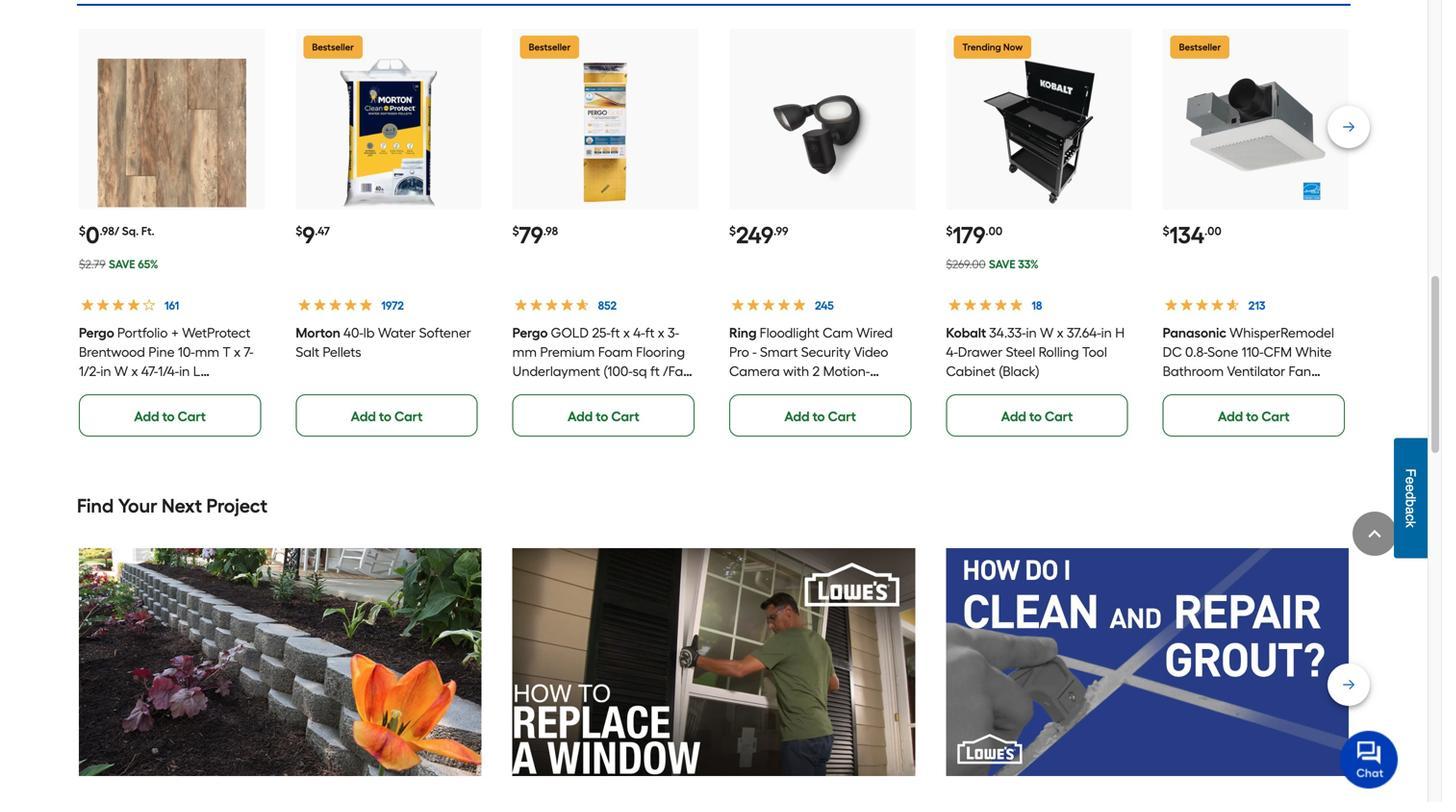 Task type: locate. For each thing, give the bounding box(es) containing it.
w inside portfolio + wetprotect brentwood pine 10-mm t x 7- 1/2-in w x 47-1/4-in l waterproof and water resistant wood plank laminate flooring (22.09-sq ft)
[[114, 363, 128, 380]]

2 cart from the left
[[395, 409, 423, 425]]

save left 33%
[[989, 258, 1016, 271]]

6 cart from the left
[[1262, 409, 1290, 425]]

mm up underlayment
[[513, 344, 537, 361]]

add to cart
[[134, 409, 206, 425], [351, 409, 423, 425], [568, 409, 640, 425], [785, 409, 856, 425], [1001, 409, 1073, 425], [1218, 409, 1290, 425]]

waterproof
[[79, 383, 150, 399]]

pergo inside 79 list item
[[513, 325, 548, 341]]

4- down kobalt
[[946, 344, 958, 361]]

0 vertical spatial water
[[378, 325, 416, 341]]

to down 40-lb water softener salt pellets
[[379, 409, 392, 425]]

2 pergo from the left
[[513, 325, 548, 341]]

x right t
[[234, 344, 241, 361]]

add inside 134 list item
[[1218, 409, 1243, 425]]

1 horizontal spatial sq
[[633, 363, 647, 380]]

(22.09-
[[193, 421, 234, 438]]

2 add from the left
[[351, 409, 376, 425]]

x inside 34.33-in w x 37.64-in h 4-drawer steel rolling tool cabinet (black)
[[1057, 325, 1064, 341]]

panasonic whisperremodel dc 0.8-sone 110-cfm white bathroom ventilator fan energy star image
[[1182, 58, 1331, 207]]

1 horizontal spatial 4-
[[946, 344, 958, 361]]

3-
[[668, 325, 679, 341]]

add to cart inside 249 "list item"
[[785, 409, 856, 425]]

e up d
[[1404, 477, 1419, 484]]

4 to from the left
[[813, 409, 825, 425]]

d
[[1404, 492, 1419, 499]]

47-
[[141, 363, 158, 380]]

5 add to cart link from the left
[[946, 395, 1128, 437]]

tool
[[1083, 344, 1107, 361]]

add inside 9 list item
[[351, 409, 376, 425]]

cart down 'ventilator'
[[1262, 409, 1290, 425]]

add to cart down the "led"
[[785, 409, 856, 425]]

4 add from the left
[[785, 409, 810, 425]]

motion-
[[823, 363, 870, 380]]

in left the 'l'
[[179, 363, 190, 380]]

save inside 0 list item
[[109, 258, 135, 271]]

a
[[1404, 507, 1419, 514]]

bestseller inside 134 list item
[[1179, 41, 1221, 53]]

save for 0
[[109, 258, 135, 271]]

25-
[[592, 325, 611, 341]]

f e e d b a c k
[[1404, 469, 1419, 528]]

1 mm from the left
[[195, 344, 219, 361]]

/fan
[[663, 363, 691, 380]]

1 .00 from the left
[[986, 224, 1003, 238]]

$ for 79
[[513, 224, 519, 238]]

0 horizontal spatial flooring
[[141, 421, 190, 438]]

e up b
[[1404, 484, 1419, 492]]

steel
[[1006, 344, 1036, 361]]

$ 0 .98/ sq. ft.
[[79, 221, 155, 249]]

and
[[153, 383, 177, 399]]

cart inside 179 list item
[[1045, 409, 1073, 425]]

add to cart link inside 0 list item
[[79, 395, 261, 437]]

to for 40-lb water softener salt pellets
[[379, 409, 392, 425]]

$ inside $ 134 .00
[[1163, 224, 1170, 238]]

37.64-
[[1067, 325, 1102, 341]]

cart
[[178, 409, 206, 425], [395, 409, 423, 425], [611, 409, 640, 425], [828, 409, 856, 425], [1045, 409, 1073, 425], [1262, 409, 1290, 425]]

add to cart for whisperremodel dc 0.8-sone 110-cfm white bathroom ventilator fan energy star
[[1218, 409, 1290, 425]]

cart inside 79 list item
[[611, 409, 640, 425]]

add down star
[[1218, 409, 1243, 425]]

add down (black)
[[1001, 409, 1027, 425]]

pergo inside 0 list item
[[79, 325, 114, 341]]

to inside 79 list item
[[596, 409, 608, 425]]

flooring inside portfolio + wetprotect brentwood pine 10-mm t x 7- 1/2-in w x 47-1/4-in l waterproof and water resistant wood plank laminate flooring (22.09-sq ft)
[[141, 421, 190, 438]]

1 bestseller from the left
[[312, 41, 354, 53]]

ft
[[611, 325, 620, 341], [645, 325, 655, 341], [651, 363, 660, 380]]

flooring
[[636, 344, 685, 361], [141, 421, 190, 438]]

to down "(100-"
[[596, 409, 608, 425]]

add inside 179 list item
[[1001, 409, 1027, 425]]

add to cart inside 179 list item
[[1001, 409, 1073, 425]]

bestseller inside 79 list item
[[529, 41, 571, 53]]

$269.00
[[946, 258, 986, 271]]

in up the "steel"
[[1026, 325, 1037, 341]]

0 horizontal spatial water
[[181, 383, 219, 399]]

w up the waterproof
[[114, 363, 128, 380]]

add to cart inside 79 list item
[[568, 409, 640, 425]]

save left "65%"
[[109, 258, 135, 271]]

add to cart down and
[[134, 409, 206, 425]]

5 add to cart from the left
[[1001, 409, 1073, 425]]

ft up foam
[[611, 325, 620, 341]]

cart down "(100-"
[[611, 409, 640, 425]]

add to cart for 34.33-in w x 37.64-in h 4-drawer steel rolling tool cabinet (black)
[[1001, 409, 1073, 425]]

0 horizontal spatial save
[[109, 258, 135, 271]]

$ for 9
[[296, 224, 302, 238]]

to inside 179 list item
[[1030, 409, 1042, 425]]

cart inside 134 list item
[[1262, 409, 1290, 425]]

0 vertical spatial flooring
[[636, 344, 685, 361]]

1 vertical spatial water
[[181, 383, 219, 399]]

water
[[378, 325, 416, 341], [181, 383, 219, 399]]

6 $ from the left
[[1163, 224, 1170, 238]]

pergo for gold 25-ft x 4-ft x 3- mm premium foam flooring underlayment (100-sq ft /fan fold)
[[513, 325, 548, 341]]

add to cart down (black)
[[1001, 409, 1073, 425]]

add inside 0 list item
[[134, 409, 159, 425]]

5 $ from the left
[[946, 224, 953, 238]]

2 .00 from the left
[[1205, 224, 1222, 238]]

4- left 3-
[[633, 325, 645, 341]]

pergo left gold
[[513, 325, 548, 341]]

wifi,
[[797, 402, 824, 418]]

$ inside $ 249 .99
[[729, 224, 736, 238]]

to down (black)
[[1030, 409, 1042, 425]]

1 horizontal spatial mm
[[513, 344, 537, 361]]

laminate
[[79, 421, 137, 438]]

1 horizontal spatial bestseller
[[529, 41, 571, 53]]

$ inside $ 0 .98/ sq. ft.
[[79, 224, 86, 238]]

1 save from the left
[[109, 258, 135, 271]]

0 horizontal spatial pergo
[[79, 325, 114, 341]]

add to cart for gold 25-ft x 4-ft x 3- mm premium foam flooring underlayment (100-sq ft /fan fold)
[[568, 409, 640, 425]]

cart inside 9 list item
[[395, 409, 423, 425]]

0 list item
[[79, 29, 265, 457]]

your
[[118, 495, 157, 518]]

x up foam
[[624, 325, 630, 341]]

1 vertical spatial w
[[114, 363, 128, 380]]

34.33-in w x 37.64-in h 4-drawer steel rolling tool cabinet (black)
[[946, 325, 1125, 380]]

add to cart inside 0 list item
[[134, 409, 206, 425]]

add to cart down star
[[1218, 409, 1290, 425]]

mm left t
[[195, 344, 219, 361]]

1/2-
[[79, 363, 100, 380]]

k
[[1404, 521, 1419, 528]]

6 add to cart link from the left
[[1163, 395, 1345, 437]]

3 cart from the left
[[611, 409, 640, 425]]

33%
[[1018, 258, 1039, 271]]

cart inside 0 list item
[[178, 409, 206, 425]]

3 add to cart from the left
[[568, 409, 640, 425]]

1 pergo from the left
[[79, 325, 114, 341]]

plank
[[177, 402, 211, 418]]

4 add to cart from the left
[[785, 409, 856, 425]]

.00 for 134
[[1205, 224, 1222, 238]]

1 horizontal spatial pergo
[[513, 325, 548, 341]]

2 mm from the left
[[513, 344, 537, 361]]

4 cart from the left
[[828, 409, 856, 425]]

3 to from the left
[[596, 409, 608, 425]]

$ inside the $ 179 .00
[[946, 224, 953, 238]]

cart inside 249 "list item"
[[828, 409, 856, 425]]

bestseller for 9
[[312, 41, 354, 53]]

bestseller inside 9 list item
[[312, 41, 354, 53]]

add down pellets
[[351, 409, 376, 425]]

0 horizontal spatial bestseller
[[312, 41, 354, 53]]

0 vertical spatial sq
[[633, 363, 647, 380]]

sq up project
[[234, 421, 248, 438]]

morton
[[296, 325, 341, 341]]

2 horizontal spatial bestseller
[[1179, 41, 1221, 53]]

1 to from the left
[[162, 409, 175, 425]]

water right 'lb'
[[378, 325, 416, 341]]

cabinet
[[946, 363, 996, 380]]

.00 inside $ 134 .00
[[1205, 224, 1222, 238]]

0 horizontal spatial sq
[[234, 421, 248, 438]]

add to cart link inside 9 list item
[[296, 395, 478, 437]]

add inside 79 list item
[[568, 409, 593, 425]]

sone
[[1208, 344, 1239, 361]]

to for 34.33-in w x 37.64-in h 4-drawer steel rolling tool cabinet (black)
[[1030, 409, 1042, 425]]

add inside 249 "list item"
[[785, 409, 810, 425]]

cart down rolling
[[1045, 409, 1073, 425]]

3 bestseller from the left
[[1179, 41, 1221, 53]]

1 add to cart link from the left
[[79, 395, 261, 437]]

to left 3d
[[813, 409, 825, 425]]

$269.00 save 33%
[[946, 258, 1039, 271]]

3 add from the left
[[568, 409, 593, 425]]

1 add from the left
[[134, 409, 159, 425]]

cart down floodlights,
[[828, 409, 856, 425]]

2 add to cart link from the left
[[296, 395, 478, 437]]

water down the 'l'
[[181, 383, 219, 399]]

6 to from the left
[[1246, 409, 1259, 425]]

now
[[1004, 41, 1023, 53]]

find
[[77, 495, 114, 518]]

add to cart link inside 79 list item
[[513, 395, 695, 437]]

add down underlayment
[[568, 409, 593, 425]]

2 to from the left
[[379, 409, 392, 425]]

x
[[624, 325, 630, 341], [658, 325, 665, 341], [1057, 325, 1064, 341], [234, 344, 241, 361], [131, 363, 138, 380]]

security
[[801, 344, 851, 361]]

1 e from the top
[[1404, 477, 1419, 484]]

add to cart link for gold 25-ft x 4-ft x 3- mm premium foam flooring underlayment (100-sq ft /fan fold)
[[513, 395, 695, 437]]

cart for 40-lb water softener salt pellets
[[395, 409, 423, 425]]

.98/
[[100, 224, 119, 238]]

to down star
[[1246, 409, 1259, 425]]

add down and
[[134, 409, 159, 425]]

2
[[813, 363, 820, 380]]

5 cart from the left
[[1045, 409, 1073, 425]]

$ for 179
[[946, 224, 953, 238]]

0 vertical spatial 4-
[[633, 325, 645, 341]]

sq down foam
[[633, 363, 647, 380]]

$ 79 .98
[[513, 221, 558, 249]]

1 $ from the left
[[79, 224, 86, 238]]

$ inside $ 9 .47
[[296, 224, 302, 238]]

4 add to cart link from the left
[[729, 395, 912, 437]]

flooring down 3-
[[636, 344, 685, 361]]

kobalt 34.33-in w x 37.64-in h 4-drawer steel rolling tool cabinet (black) image
[[965, 58, 1114, 207]]

trending
[[963, 41, 1001, 53]]

1 add to cart from the left
[[134, 409, 206, 425]]

portfolio + wetprotect brentwood pine 10-mm t x 7- 1/2-in w x 47-1/4-in l waterproof and water resistant wood plank laminate flooring (22.09-sq ft)
[[79, 325, 254, 457]]

scroll to top element
[[1353, 512, 1397, 556]]

flooring down wood
[[141, 421, 190, 438]]

4- inside 34.33-in w x 37.64-in h 4-drawer steel rolling tool cabinet (black)
[[946, 344, 958, 361]]

x up rolling
[[1057, 325, 1064, 341]]

to for gold 25-ft x 4-ft x 3- mm premium foam flooring underlayment (100-sq ft /fan fold)
[[596, 409, 608, 425]]

1 horizontal spatial water
[[378, 325, 416, 341]]

3d
[[828, 402, 844, 418]]

1 horizontal spatial flooring
[[636, 344, 685, 361]]

2 bestseller from the left
[[529, 41, 571, 53]]

add down the "led"
[[785, 409, 810, 425]]

0 vertical spatial w
[[1040, 325, 1054, 341]]

brentwood
[[79, 344, 145, 361]]

to
[[162, 409, 175, 425], [379, 409, 392, 425], [596, 409, 608, 425], [813, 409, 825, 425], [1030, 409, 1042, 425], [1246, 409, 1259, 425]]

1 horizontal spatial save
[[989, 258, 1016, 271]]

0.8-
[[1186, 344, 1208, 361]]

0 horizontal spatial 4-
[[633, 325, 645, 341]]

to inside 9 list item
[[379, 409, 392, 425]]

next
[[162, 495, 202, 518]]

4- inside gold 25-ft x 4-ft x 3- mm premium foam flooring underlayment (100-sq ft /fan fold)
[[633, 325, 645, 341]]

portfolio
[[117, 325, 168, 341]]

chat invite button image
[[1341, 731, 1399, 789]]

9 list item
[[296, 29, 482, 437]]

white
[[1296, 344, 1332, 361]]

3 add to cart link from the left
[[513, 395, 695, 437]]

ft left /fan
[[651, 363, 660, 380]]

mm inside portfolio + wetprotect brentwood pine 10-mm t x 7- 1/2-in w x 47-1/4-in l waterproof and water resistant wood plank laminate flooring (22.09-sq ft)
[[195, 344, 219, 361]]

5 add from the left
[[1001, 409, 1027, 425]]

4 $ from the left
[[729, 224, 736, 238]]

1 horizontal spatial .00
[[1205, 224, 1222, 238]]

save
[[109, 258, 135, 271], [989, 258, 1016, 271]]

1 horizontal spatial w
[[1040, 325, 1054, 341]]

$ 134 .00
[[1163, 221, 1222, 249]]

bestseller
[[312, 41, 354, 53], [529, 41, 571, 53], [1179, 41, 1221, 53]]

to left 'plank'
[[162, 409, 175, 425]]

premium
[[540, 344, 595, 361]]

0 horizontal spatial w
[[114, 363, 128, 380]]

w
[[1040, 325, 1054, 341], [114, 363, 128, 380]]

5 to from the left
[[1030, 409, 1042, 425]]

to inside 0 list item
[[162, 409, 175, 425]]

whisperremodel dc 0.8-sone 110-cfm white bathroom ventilator fan energy star
[[1163, 325, 1335, 399]]

to inside 134 list item
[[1246, 409, 1259, 425]]

2 $ from the left
[[296, 224, 302, 238]]

$ inside $ 79 .98
[[513, 224, 519, 238]]

c
[[1404, 514, 1419, 521]]

1 vertical spatial sq
[[234, 421, 248, 438]]

detection,
[[729, 421, 791, 438]]

energy
[[1163, 383, 1213, 399]]

gold 25-ft x 4-ft x 3- mm premium foam flooring underlayment (100-sq ft /fan fold)
[[513, 325, 691, 399]]

3 $ from the left
[[513, 224, 519, 238]]

pergo
[[79, 325, 114, 341], [513, 325, 548, 341]]

$ for 0
[[79, 224, 86, 238]]

add to cart inside 134 list item
[[1218, 409, 1290, 425]]

cart right wood
[[178, 409, 206, 425]]

add for whisperremodel dc 0.8-sone 110-cfm white bathroom ventilator fan energy star
[[1218, 409, 1243, 425]]

6 add to cart from the left
[[1218, 409, 1290, 425]]

add to cart link inside 179 list item
[[946, 395, 1128, 437]]

1 vertical spatial flooring
[[141, 421, 190, 438]]

0 horizontal spatial .00
[[986, 224, 1003, 238]]

4-
[[633, 325, 645, 341], [946, 344, 958, 361]]

cart down 40-lb water softener salt pellets
[[395, 409, 423, 425]]

add to cart down 40-lb water softener salt pellets
[[351, 409, 423, 425]]

bestseller for 134
[[1179, 41, 1221, 53]]

wetprotect
[[182, 325, 251, 341]]

pergo up brentwood
[[79, 325, 114, 341]]

in
[[1026, 325, 1037, 341], [1102, 325, 1112, 341], [100, 363, 111, 380], [179, 363, 190, 380]]

sq
[[633, 363, 647, 380], [234, 421, 248, 438]]

.00 for 179
[[986, 224, 1003, 238]]

1 vertical spatial 4-
[[946, 344, 958, 361]]

10-
[[178, 344, 195, 361]]

6 add from the left
[[1218, 409, 1243, 425]]

w up rolling
[[1040, 325, 1054, 341]]

add to cart link inside 134 list item
[[1163, 395, 1345, 437]]

chevron up image
[[1366, 524, 1385, 544]]

save inside 179 list item
[[989, 258, 1016, 271]]

0 horizontal spatial mm
[[195, 344, 219, 361]]

water inside portfolio + wetprotect brentwood pine 10-mm t x 7- 1/2-in w x 47-1/4-in l waterproof and water resistant wood plank laminate flooring (22.09-sq ft)
[[181, 383, 219, 399]]

add to cart inside 9 list item
[[351, 409, 423, 425]]

to inside 249 "list item"
[[813, 409, 825, 425]]

2 add to cart from the left
[[351, 409, 423, 425]]

1 cart from the left
[[178, 409, 206, 425]]

.00
[[986, 224, 1003, 238], [1205, 224, 1222, 238]]

add to cart down "(100-"
[[568, 409, 640, 425]]

2 save from the left
[[989, 258, 1016, 271]]

.00 inside the $ 179 .00
[[986, 224, 1003, 238]]



Task type: describe. For each thing, give the bounding box(es) containing it.
sq inside gold 25-ft x 4-ft x 3- mm premium foam flooring underlayment (100-sq ft /fan fold)
[[633, 363, 647, 380]]

floodlight cam wired pro - smart security video camera with 2 motion- activated led floodlights, dual band wifi, 3d motion detection, black
[[729, 325, 893, 438]]

pro
[[729, 344, 749, 361]]

pergo gold 25-ft x 4-ft x 3-mm premium foam flooring underlayment (100-sq ft /fan fold) image
[[531, 58, 680, 207]]

ft)
[[79, 440, 92, 457]]

save for 179
[[989, 258, 1016, 271]]

morton 40-lb water softener salt pellets image
[[314, 58, 463, 207]]

ft left 3-
[[645, 325, 655, 341]]

foam
[[598, 344, 633, 361]]

$ for 134
[[1163, 224, 1170, 238]]

79
[[519, 221, 543, 249]]

f
[[1404, 469, 1419, 477]]

65%
[[138, 258, 158, 271]]

add to cart link inside 249 "list item"
[[729, 395, 912, 437]]

add to cart for 40-lb water softener salt pellets
[[351, 409, 423, 425]]

x left 3-
[[658, 325, 665, 341]]

with
[[783, 363, 809, 380]]

t
[[223, 344, 231, 361]]

add for 40-lb water softener salt pellets
[[351, 409, 376, 425]]

7-
[[244, 344, 254, 361]]

pine
[[148, 344, 175, 361]]

pellets
[[323, 344, 361, 361]]

fan
[[1289, 363, 1312, 380]]

to for whisperremodel dc 0.8-sone 110-cfm white bathroom ventilator fan energy star
[[1246, 409, 1259, 425]]

motion
[[847, 402, 890, 418]]

rolling
[[1039, 344, 1079, 361]]

project
[[206, 495, 268, 518]]

dual
[[729, 402, 758, 418]]

band
[[761, 402, 794, 418]]

add for portfolio + wetprotect brentwood pine 10-mm t x 7- 1/2-in w x 47-1/4-in l waterproof and water resistant wood plank laminate flooring (22.09-sq ft)
[[134, 409, 159, 425]]

add for 34.33-in w x 37.64-in h 4-drawer steel rolling tool cabinet (black)
[[1001, 409, 1027, 425]]

pergo portfolio + wetprotect brentwood pine 10-mm t x 7-1/2-in w x 47-1/4-in l waterproof and water resistant wood plank laminate flooring (22.09-sq ft) image
[[98, 58, 246, 207]]

cart for whisperremodel dc 0.8-sone 110-cfm white bathroom ventilator fan energy star
[[1262, 409, 1290, 425]]

drawer
[[958, 344, 1003, 361]]

in left h
[[1102, 325, 1112, 341]]

star
[[1216, 383, 1247, 399]]

$2.79
[[79, 258, 106, 271]]

134 list item
[[1163, 29, 1349, 437]]

to for portfolio + wetprotect brentwood pine 10-mm t x 7- 1/2-in w x 47-1/4-in l waterproof and water resistant wood plank laminate flooring (22.09-sq ft)
[[162, 409, 175, 425]]

-
[[753, 344, 757, 361]]

cart for portfolio + wetprotect brentwood pine 10-mm t x 7- 1/2-in w x 47-1/4-in l waterproof and water resistant wood plank laminate flooring (22.09-sq ft)
[[178, 409, 206, 425]]

x left 47-
[[131, 363, 138, 380]]

wired
[[857, 325, 893, 341]]

179
[[953, 221, 986, 249]]

underlayment
[[513, 363, 600, 380]]

trending now
[[963, 41, 1023, 53]]

79 list item
[[513, 29, 699, 437]]

9
[[302, 221, 315, 249]]

cart for 34.33-in w x 37.64-in h 4-drawer steel rolling tool cabinet (black)
[[1045, 409, 1073, 425]]

+
[[171, 325, 179, 341]]

mm inside gold 25-ft x 4-ft x 3- mm premium foam flooring underlayment (100-sq ft /fan fold)
[[513, 344, 537, 361]]

add to cart link for 34.33-in w x 37.64-in h 4-drawer steel rolling tool cabinet (black)
[[946, 395, 1128, 437]]

activated
[[729, 383, 788, 399]]

same-day and next-day pickup heading
[[77, 0, 1351, 6]]

ft.
[[141, 224, 155, 238]]

sq.
[[122, 224, 139, 238]]

ring
[[729, 325, 757, 341]]

floodlights,
[[818, 383, 888, 399]]

249 list item
[[729, 29, 915, 438]]

1/4-
[[158, 363, 179, 380]]

dc
[[1163, 344, 1182, 361]]

add for gold 25-ft x 4-ft x 3- mm premium foam flooring underlayment (100-sq ft /fan fold)
[[568, 409, 593, 425]]

(100-
[[604, 363, 633, 380]]

34.33-
[[990, 325, 1026, 341]]

$ for 249
[[729, 224, 736, 238]]

$ 179 .00
[[946, 221, 1003, 249]]

ventilator
[[1227, 363, 1286, 380]]

camera
[[729, 363, 780, 380]]

led
[[791, 383, 815, 399]]

110-
[[1242, 344, 1264, 361]]

salt
[[296, 344, 319, 361]]

bestseller for 79
[[529, 41, 571, 53]]

h
[[1116, 325, 1125, 341]]

2 e from the top
[[1404, 484, 1419, 492]]

179 list item
[[946, 29, 1132, 437]]

find your next project
[[77, 495, 268, 518]]

lb
[[364, 325, 375, 341]]

$ 249 .99
[[729, 221, 789, 249]]

add to cart for portfolio + wetprotect brentwood pine 10-mm t x 7- 1/2-in w x 47-1/4-in l waterproof and water resistant wood plank laminate flooring (22.09-sq ft)
[[134, 409, 206, 425]]

.98
[[543, 224, 558, 238]]

w inside 34.33-in w x 37.64-in h 4-drawer steel rolling tool cabinet (black)
[[1040, 325, 1054, 341]]

b
[[1404, 499, 1419, 507]]

whisperremodel
[[1230, 325, 1335, 341]]

gold
[[551, 325, 589, 341]]

.47
[[315, 224, 330, 238]]

fold)
[[513, 383, 540, 399]]

black
[[795, 421, 828, 438]]

pergo for portfolio + wetprotect brentwood pine 10-mm t x 7- 1/2-in w x 47-1/4-in l waterproof and water resistant wood plank laminate flooring (22.09-sq ft)
[[79, 325, 114, 341]]

video
[[854, 344, 889, 361]]

cfm
[[1264, 344, 1292, 361]]

f e e d b a c k button
[[1394, 438, 1428, 558]]

134
[[1170, 221, 1205, 249]]

in down brentwood
[[100, 363, 111, 380]]

ring floodlight cam wired pro - smart security video camera with 2 motion-activated led floodlights, dual band wifi, 3d motion detection, black image
[[748, 58, 897, 207]]

cart for gold 25-ft x 4-ft x 3- mm premium foam flooring underlayment (100-sq ft /fan fold)
[[611, 409, 640, 425]]

softener
[[419, 325, 471, 341]]

40-lb water softener salt pellets
[[296, 325, 471, 361]]

smart
[[760, 344, 798, 361]]

add to cart link for portfolio + wetprotect brentwood pine 10-mm t x 7- 1/2-in w x 47-1/4-in l waterproof and water resistant wood plank laminate flooring (22.09-sq ft)
[[79, 395, 261, 437]]

sq inside portfolio + wetprotect brentwood pine 10-mm t x 7- 1/2-in w x 47-1/4-in l waterproof and water resistant wood plank laminate flooring (22.09-sq ft)
[[234, 421, 248, 438]]

resistant
[[79, 402, 134, 418]]

wood
[[137, 402, 174, 418]]

add to cart link for 40-lb water softener salt pellets
[[296, 395, 478, 437]]

flooring inside gold 25-ft x 4-ft x 3- mm premium foam flooring underlayment (100-sq ft /fan fold)
[[636, 344, 685, 361]]

find your next project heading
[[77, 487, 1351, 526]]

40-
[[344, 325, 364, 341]]

bathroom
[[1163, 363, 1224, 380]]

add to cart link for whisperremodel dc 0.8-sone 110-cfm white bathroom ventilator fan energy star
[[1163, 395, 1345, 437]]

water inside 40-lb water softener salt pellets
[[378, 325, 416, 341]]



Task type: vqa. For each thing, say whether or not it's contained in the screenshot.


